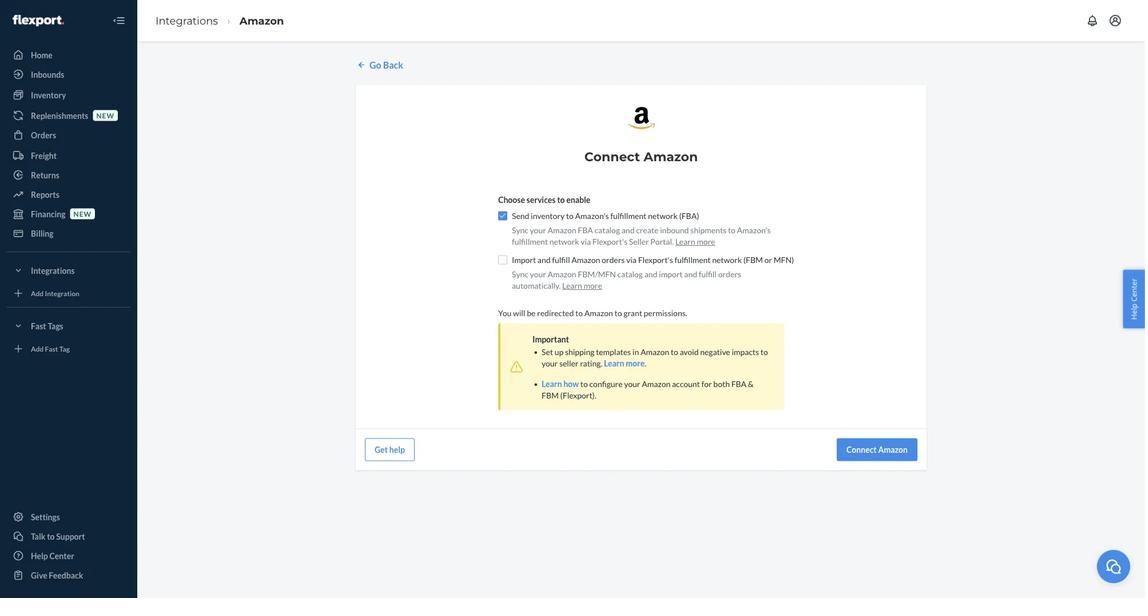Task type: vqa. For each thing, say whether or not it's contained in the screenshot.
users,
no



Task type: describe. For each thing, give the bounding box(es) containing it.
learn more for automatically.
[[562, 281, 602, 290]]

orders link
[[7, 126, 130, 144]]

catalog for orders
[[617, 269, 643, 279]]

amazon inside sync your amazon fbm/mfn catalog and import and fulfill orders automatically.
[[548, 269, 576, 279]]

fba inside to configure your amazon account for both fba & fbm (flexport).
[[731, 379, 747, 389]]

account
[[672, 379, 700, 389]]

seller
[[629, 237, 649, 246]]

important
[[533, 335, 569, 344]]

choose
[[498, 195, 525, 205]]

replenishments
[[31, 111, 88, 120]]

connect inside button
[[846, 445, 877, 455]]

integrations link
[[156, 14, 218, 27]]

1 vertical spatial flexport's
[[638, 255, 673, 265]]

financing
[[31, 209, 66, 219]]

fbm
[[542, 391, 559, 400]]

0 vertical spatial amazon's
[[575, 211, 609, 221]]

talk to support button
[[7, 527, 130, 546]]

grant
[[624, 308, 642, 318]]

fbm/mfn
[[578, 269, 616, 279]]

help inside button
[[1129, 304, 1139, 320]]

inventory
[[531, 211, 565, 221]]

close navigation image
[[112, 14, 126, 27]]

will
[[513, 308, 525, 318]]

learn for learn more button for via
[[562, 281, 582, 290]]

1 horizontal spatial learn more button
[[604, 358, 645, 369]]

portal.
[[651, 237, 674, 246]]

0 horizontal spatial connect amazon
[[584, 149, 698, 164]]

0 horizontal spatial fulfill
[[552, 255, 570, 265]]

ojiud image
[[1105, 558, 1122, 575]]

inbound
[[660, 225, 689, 235]]

feedback
[[49, 571, 83, 580]]

fulfillment inside the sync your amazon fba catalog and create inbound shipments to amazon's fulfillment network via flexport's seller portal.
[[512, 237, 548, 246]]

1 horizontal spatial via
[[626, 255, 637, 265]]

integration
[[45, 289, 79, 297]]

you
[[498, 308, 511, 318]]

set up shipping templates in amazon to avoid negative impacts to your seller rating.
[[542, 347, 768, 368]]

add for add integration
[[31, 289, 44, 297]]

orders inside sync your amazon fbm/mfn catalog and import and fulfill orders automatically.
[[718, 269, 741, 279]]

give feedback button
[[7, 566, 130, 585]]

inventory link
[[7, 86, 130, 104]]

billing
[[31, 229, 53, 238]]

(flexport).
[[560, 391, 596, 400]]

1 vertical spatial fast
[[45, 345, 58, 353]]

open account menu image
[[1108, 14, 1122, 27]]

reports
[[31, 190, 59, 199]]

connect amazon inside button
[[846, 445, 908, 455]]

send inventory to amazon's fulfillment network (fba)
[[512, 211, 699, 221]]

in
[[632, 347, 639, 357]]

get
[[375, 445, 388, 455]]

integrations inside dropdown button
[[31, 266, 75, 275]]

to right impacts
[[761, 347, 768, 357]]

go back button
[[356, 58, 403, 71]]

1 vertical spatial help center
[[31, 551, 74, 561]]

2 horizontal spatial network
[[712, 255, 742, 265]]

add integration
[[31, 289, 79, 297]]

add integration link
[[7, 284, 130, 303]]

your inside set up shipping templates in amazon to avoid negative impacts to your seller rating.
[[542, 359, 558, 368]]

amazon link
[[240, 14, 284, 27]]

set
[[542, 347, 553, 357]]

help center button
[[1123, 270, 1145, 329]]

reports link
[[7, 185, 130, 204]]

to right redirected
[[575, 308, 583, 318]]

you will be redirected to amazon to grant permissions.
[[498, 308, 687, 318]]

new for financing
[[74, 210, 92, 218]]

to left the enable
[[557, 195, 565, 205]]

billing link
[[7, 224, 130, 243]]

(fba)
[[679, 211, 699, 221]]

sync your amazon fbm/mfn catalog and import and fulfill orders automatically.
[[512, 269, 741, 290]]

impacts
[[732, 347, 759, 357]]

1 horizontal spatial fulfillment
[[610, 211, 646, 221]]

shipping
[[565, 347, 594, 357]]

tag
[[59, 345, 70, 353]]

new for replenishments
[[96, 111, 114, 120]]

shipments
[[690, 225, 727, 235]]

give feedback
[[31, 571, 83, 580]]

automatically.
[[512, 281, 561, 290]]

amazon inside connect amazon button
[[878, 445, 908, 455]]

home link
[[7, 46, 130, 64]]

both
[[713, 379, 730, 389]]

avoid
[[680, 347, 699, 357]]

connect amazon button
[[837, 438, 917, 461]]

your inside the sync your amazon fba catalog and create inbound shipments to amazon's fulfillment network via flexport's seller portal.
[[530, 225, 546, 235]]

go back
[[369, 59, 403, 70]]

mfn)
[[774, 255, 794, 265]]

learn more for amazon's
[[675, 237, 715, 246]]

catalog for fulfillment
[[595, 225, 620, 235]]

learn more .
[[604, 359, 646, 368]]

inbounds
[[31, 69, 64, 79]]

enable
[[566, 195, 590, 205]]

1 horizontal spatial network
[[648, 211, 678, 221]]

learn how
[[542, 379, 579, 389]]

amazon's inside the sync your amazon fba catalog and create inbound shipments to amazon's fulfillment network via flexport's seller portal.
[[737, 225, 771, 235]]



Task type: locate. For each thing, give the bounding box(es) containing it.
to down the enable
[[566, 211, 574, 221]]

0 horizontal spatial fba
[[578, 225, 593, 235]]

amazon inside the sync your amazon fba catalog and create inbound shipments to amazon's fulfillment network via flexport's seller portal.
[[548, 225, 576, 235]]

get help button
[[365, 438, 415, 461]]

1 horizontal spatial connect
[[846, 445, 877, 455]]

to inside to configure your amazon account for both fba & fbm (flexport).
[[580, 379, 588, 389]]

add fast tag
[[31, 345, 70, 353]]

fast
[[31, 321, 46, 331], [45, 345, 58, 353]]

0 horizontal spatial help
[[31, 551, 48, 561]]

breadcrumbs navigation
[[146, 4, 293, 37]]

fulfillment
[[610, 211, 646, 221], [512, 237, 548, 246], [675, 255, 711, 265]]

to up the (flexport).
[[580, 379, 588, 389]]

amazon's down the enable
[[575, 211, 609, 221]]

fulfill right import
[[699, 269, 717, 279]]

0 vertical spatial learn more button
[[675, 236, 715, 247]]

give
[[31, 571, 47, 580]]

1 vertical spatial add
[[31, 345, 44, 353]]

0 horizontal spatial via
[[581, 237, 591, 246]]

2 add from the top
[[31, 345, 44, 353]]

catalog inside the sync your amazon fba catalog and create inbound shipments to amazon's fulfillment network via flexport's seller portal.
[[595, 225, 620, 235]]

(fbm
[[743, 255, 763, 265]]

import
[[659, 269, 683, 279]]

orders
[[602, 255, 625, 265], [718, 269, 741, 279]]

via down send inventory to amazon's fulfillment network (fba)
[[581, 237, 591, 246]]

sync down import
[[512, 269, 528, 279]]

fulfill inside sync your amazon fbm/mfn catalog and import and fulfill orders automatically.
[[699, 269, 717, 279]]

be
[[527, 308, 536, 318]]

learn more button down shipments
[[675, 236, 715, 247]]

fulfill up automatically.
[[552, 255, 570, 265]]

1 vertical spatial via
[[626, 255, 637, 265]]

center
[[1129, 278, 1139, 302], [49, 551, 74, 561]]

fast left "tag"
[[45, 345, 58, 353]]

returns
[[31, 170, 59, 180]]

learn down inbound
[[675, 237, 695, 246]]

.
[[645, 359, 646, 368]]

2 sync from the top
[[512, 269, 528, 279]]

1 horizontal spatial integrations
[[156, 14, 218, 27]]

center inside help center link
[[49, 551, 74, 561]]

home
[[31, 50, 53, 60]]

1 vertical spatial network
[[550, 237, 579, 246]]

returns link
[[7, 166, 130, 184]]

flexport's down portal.
[[638, 255, 673, 265]]

add for add fast tag
[[31, 345, 44, 353]]

2 horizontal spatial learn more button
[[675, 236, 715, 247]]

help center link
[[7, 547, 130, 565]]

0 vertical spatial sync
[[512, 225, 528, 235]]

via down seller
[[626, 255, 637, 265]]

0 vertical spatial help center
[[1129, 278, 1139, 320]]

flexport's
[[592, 237, 627, 246], [638, 255, 673, 265]]

services
[[527, 195, 556, 205]]

1 vertical spatial new
[[74, 210, 92, 218]]

network left (fbm
[[712, 255, 742, 265]]

0 vertical spatial flexport's
[[592, 237, 627, 246]]

seller
[[559, 359, 579, 368]]

learn how link
[[542, 379, 579, 389]]

integrations button
[[7, 261, 130, 280]]

add left integration
[[31, 289, 44, 297]]

0 vertical spatial center
[[1129, 278, 1139, 302]]

amazon's
[[575, 211, 609, 221], [737, 225, 771, 235]]

0 horizontal spatial network
[[550, 237, 579, 246]]

fast inside dropdown button
[[31, 321, 46, 331]]

0 vertical spatial fast
[[31, 321, 46, 331]]

1 vertical spatial fulfill
[[699, 269, 717, 279]]

orders down shipments
[[718, 269, 741, 279]]

1 horizontal spatial help
[[1129, 304, 1139, 320]]

sync for sync your amazon fba catalog and create inbound shipments to amazon's fulfillment network via flexport's seller portal.
[[512, 225, 528, 235]]

configure
[[589, 379, 623, 389]]

1 horizontal spatial connect amazon
[[846, 445, 908, 455]]

1 vertical spatial amazon's
[[737, 225, 771, 235]]

1 vertical spatial more
[[584, 281, 602, 290]]

amazon inside to configure your amazon account for both fba & fbm (flexport).
[[642, 379, 671, 389]]

rating.
[[580, 359, 602, 368]]

2 vertical spatial fulfillment
[[675, 255, 711, 265]]

your
[[530, 225, 546, 235], [530, 269, 546, 279], [542, 359, 558, 368], [624, 379, 640, 389]]

add
[[31, 289, 44, 297], [31, 345, 44, 353]]

connect amazon
[[584, 149, 698, 164], [846, 445, 908, 455]]

0 horizontal spatial new
[[74, 210, 92, 218]]

integrations inside breadcrumbs navigation
[[156, 14, 218, 27]]

center inside help center button
[[1129, 278, 1139, 302]]

1 horizontal spatial fulfill
[[699, 269, 717, 279]]

add fast tag link
[[7, 340, 130, 358]]

0 vertical spatial learn more
[[675, 237, 715, 246]]

0 horizontal spatial learn more
[[562, 281, 602, 290]]

1 vertical spatial fba
[[731, 379, 747, 389]]

1 horizontal spatial center
[[1129, 278, 1139, 302]]

your inside sync your amazon fbm/mfn catalog and import and fulfill orders automatically.
[[530, 269, 546, 279]]

2 vertical spatial network
[[712, 255, 742, 265]]

your down set
[[542, 359, 558, 368]]

settings link
[[7, 508, 130, 526]]

fast tags
[[31, 321, 63, 331]]

0 horizontal spatial learn more button
[[562, 280, 602, 291]]

1 sync from the top
[[512, 225, 528, 235]]

amazon inside breadcrumbs navigation
[[240, 14, 284, 27]]

0 horizontal spatial connect
[[584, 149, 640, 164]]

fast left tags on the left bottom of page
[[31, 321, 46, 331]]

learn more button for via
[[562, 280, 602, 291]]

help center inside button
[[1129, 278, 1139, 320]]

sync your amazon fba catalog and create inbound shipments to amazon's fulfillment network via flexport's seller portal.
[[512, 225, 771, 246]]

0 horizontal spatial more
[[584, 281, 602, 290]]

fast tags button
[[7, 317, 130, 335]]

fba
[[578, 225, 593, 235], [731, 379, 747, 389]]

create
[[636, 225, 659, 235]]

new down reports 'link'
[[74, 210, 92, 218]]

0 horizontal spatial center
[[49, 551, 74, 561]]

amazon's up (fbm
[[737, 225, 771, 235]]

send
[[512, 211, 529, 221]]

catalog inside sync your amazon fbm/mfn catalog and import and fulfill orders automatically.
[[617, 269, 643, 279]]

1 vertical spatial help
[[31, 551, 48, 561]]

more for automatically.
[[584, 281, 602, 290]]

more down shipments
[[697, 237, 715, 246]]

1 horizontal spatial flexport's
[[638, 255, 673, 265]]

1 horizontal spatial orders
[[718, 269, 741, 279]]

fba down send inventory to amazon's fulfillment network (fba)
[[578, 225, 593, 235]]

go
[[369, 59, 381, 70]]

permissions.
[[644, 308, 687, 318]]

0 vertical spatial fulfill
[[552, 255, 570, 265]]

0 vertical spatial network
[[648, 211, 678, 221]]

0 vertical spatial help
[[1129, 304, 1139, 320]]

learn more button down templates
[[604, 358, 645, 369]]

back
[[383, 59, 403, 70]]

choose services to enable
[[498, 195, 590, 205]]

redirected
[[537, 308, 574, 318]]

integrations
[[156, 14, 218, 27], [31, 266, 75, 275]]

your down 'learn more .'
[[624, 379, 640, 389]]

1 vertical spatial fulfillment
[[512, 237, 548, 246]]

1 horizontal spatial new
[[96, 111, 114, 120]]

talk to support
[[31, 532, 85, 541]]

0 vertical spatial connect amazon
[[584, 149, 698, 164]]

network up inbound
[[648, 211, 678, 221]]

1 vertical spatial learn more button
[[562, 280, 602, 291]]

0 horizontal spatial amazon's
[[575, 211, 609, 221]]

1 vertical spatial orders
[[718, 269, 741, 279]]

0 vertical spatial more
[[697, 237, 715, 246]]

negative
[[700, 347, 730, 357]]

amazon inside set up shipping templates in amazon to avoid negative impacts to your seller rating.
[[641, 347, 669, 357]]

0 vertical spatial via
[[581, 237, 591, 246]]

sync down send on the left top of the page
[[512, 225, 528, 235]]

network down inventory at the top of page
[[550, 237, 579, 246]]

0 vertical spatial integrations
[[156, 14, 218, 27]]

connect
[[584, 149, 640, 164], [846, 445, 877, 455]]

sync inside the sync your amazon fba catalog and create inbound shipments to amazon's fulfillment network via flexport's seller portal.
[[512, 225, 528, 235]]

0 vertical spatial orders
[[602, 255, 625, 265]]

0 horizontal spatial help center
[[31, 551, 74, 561]]

0 horizontal spatial fulfillment
[[512, 237, 548, 246]]

1 vertical spatial connect amazon
[[846, 445, 908, 455]]

via inside the sync your amazon fba catalog and create inbound shipments to amazon's fulfillment network via flexport's seller portal.
[[581, 237, 591, 246]]

learn more button for network
[[675, 236, 715, 247]]

None checkbox
[[498, 211, 507, 220], [498, 255, 507, 264], [498, 211, 507, 220], [498, 255, 507, 264]]

fulfill
[[552, 255, 570, 265], [699, 269, 717, 279]]

2 horizontal spatial fulfillment
[[675, 255, 711, 265]]

0 vertical spatial fba
[[578, 225, 593, 235]]

inbounds link
[[7, 65, 130, 84]]

or
[[764, 255, 772, 265]]

sync inside sync your amazon fbm/mfn catalog and import and fulfill orders automatically.
[[512, 269, 528, 279]]

2 vertical spatial learn more button
[[604, 358, 645, 369]]

fba left "&"
[[731, 379, 747, 389]]

amazon
[[240, 14, 284, 27], [644, 149, 698, 164], [548, 225, 576, 235], [572, 255, 600, 265], [548, 269, 576, 279], [584, 308, 613, 318], [641, 347, 669, 357], [642, 379, 671, 389], [878, 445, 908, 455]]

learn more down fbm/mfn
[[562, 281, 602, 290]]

1 horizontal spatial more
[[626, 359, 645, 368]]

your inside to configure your amazon account for both fba & fbm (flexport).
[[624, 379, 640, 389]]

orders
[[31, 130, 56, 140]]

1 horizontal spatial help center
[[1129, 278, 1139, 320]]

1 horizontal spatial amazon's
[[737, 225, 771, 235]]

learn for learn how link
[[542, 379, 562, 389]]

flexport's inside the sync your amazon fba catalog and create inbound shipments to amazon's fulfillment network via flexport's seller portal.
[[592, 237, 627, 246]]

1 vertical spatial learn more
[[562, 281, 602, 290]]

up
[[555, 347, 564, 357]]

1 horizontal spatial fba
[[731, 379, 747, 389]]

learn more down shipments
[[675, 237, 715, 246]]

support
[[56, 532, 85, 541]]

to left grant at the right
[[615, 308, 622, 318]]

catalog down send inventory to amazon's fulfillment network (fba)
[[595, 225, 620, 235]]

to right shipments
[[728, 225, 735, 235]]

talk
[[31, 532, 45, 541]]

learn down templates
[[604, 359, 624, 368]]

to inside button
[[47, 532, 55, 541]]

new up orders link
[[96, 111, 114, 120]]

learn
[[675, 237, 695, 246], [562, 281, 582, 290], [604, 359, 624, 368], [542, 379, 562, 389]]

help
[[1129, 304, 1139, 320], [31, 551, 48, 561]]

0 horizontal spatial integrations
[[31, 266, 75, 275]]

1 add from the top
[[31, 289, 44, 297]]

to right talk
[[47, 532, 55, 541]]

freight
[[31, 151, 57, 160]]

0 horizontal spatial orders
[[602, 255, 625, 265]]

get help
[[375, 445, 405, 455]]

1 horizontal spatial learn more
[[675, 237, 715, 246]]

to configure your amazon account for both fba & fbm (flexport).
[[542, 379, 754, 400]]

0 vertical spatial catalog
[[595, 225, 620, 235]]

catalog down import and fulfill amazon orders via flexport's fulfillment network (fbm or mfn)
[[617, 269, 643, 279]]

1 vertical spatial center
[[49, 551, 74, 561]]

1 vertical spatial catalog
[[617, 269, 643, 279]]

to inside the sync your amazon fba catalog and create inbound shipments to amazon's fulfillment network via flexport's seller portal.
[[728, 225, 735, 235]]

&
[[748, 379, 754, 389]]

flexport's down send inventory to amazon's fulfillment network (fba)
[[592, 237, 627, 246]]

0 horizontal spatial flexport's
[[592, 237, 627, 246]]

flexport logo image
[[13, 15, 64, 26]]

import and fulfill amazon orders via flexport's fulfillment network (fbm or mfn)
[[512, 255, 794, 265]]

0 vertical spatial new
[[96, 111, 114, 120]]

learn down fbm/mfn
[[562, 281, 582, 290]]

0 vertical spatial add
[[31, 289, 44, 297]]

inventory
[[31, 90, 66, 100]]

more down fbm/mfn
[[584, 281, 602, 290]]

learn more button down fbm/mfn
[[562, 280, 602, 291]]

and
[[622, 225, 635, 235], [538, 255, 551, 265], [644, 269, 657, 279], [684, 269, 697, 279]]

orders up fbm/mfn
[[602, 255, 625, 265]]

tags
[[48, 321, 63, 331]]

more down in
[[626, 359, 645, 368]]

import
[[512, 255, 536, 265]]

1 vertical spatial connect
[[846, 445, 877, 455]]

more
[[697, 237, 715, 246], [584, 281, 602, 290], [626, 359, 645, 368]]

to left avoid
[[671, 347, 678, 357]]

and inside the sync your amazon fba catalog and create inbound shipments to amazon's fulfillment network via flexport's seller portal.
[[622, 225, 635, 235]]

1 vertical spatial sync
[[512, 269, 528, 279]]

for
[[702, 379, 712, 389]]

0 vertical spatial fulfillment
[[610, 211, 646, 221]]

your down inventory at the top of page
[[530, 225, 546, 235]]

freight link
[[7, 146, 130, 165]]

0 vertical spatial connect
[[584, 149, 640, 164]]

help center
[[1129, 278, 1139, 320], [31, 551, 74, 561]]

network inside the sync your amazon fba catalog and create inbound shipments to amazon's fulfillment network via flexport's seller portal.
[[550, 237, 579, 246]]

more for amazon's
[[697, 237, 715, 246]]

templates
[[596, 347, 631, 357]]

learn up "fbm"
[[542, 379, 562, 389]]

via
[[581, 237, 591, 246], [626, 255, 637, 265]]

fba inside the sync your amazon fba catalog and create inbound shipments to amazon's fulfillment network via flexport's seller portal.
[[578, 225, 593, 235]]

add down fast tags
[[31, 345, 44, 353]]

2 vertical spatial more
[[626, 359, 645, 368]]

sync for sync your amazon fbm/mfn catalog and import and fulfill orders automatically.
[[512, 269, 528, 279]]

open notifications image
[[1086, 14, 1099, 27]]

learn for learn more button for network
[[675, 237, 695, 246]]

1 vertical spatial integrations
[[31, 266, 75, 275]]

your up automatically.
[[530, 269, 546, 279]]

2 horizontal spatial more
[[697, 237, 715, 246]]



